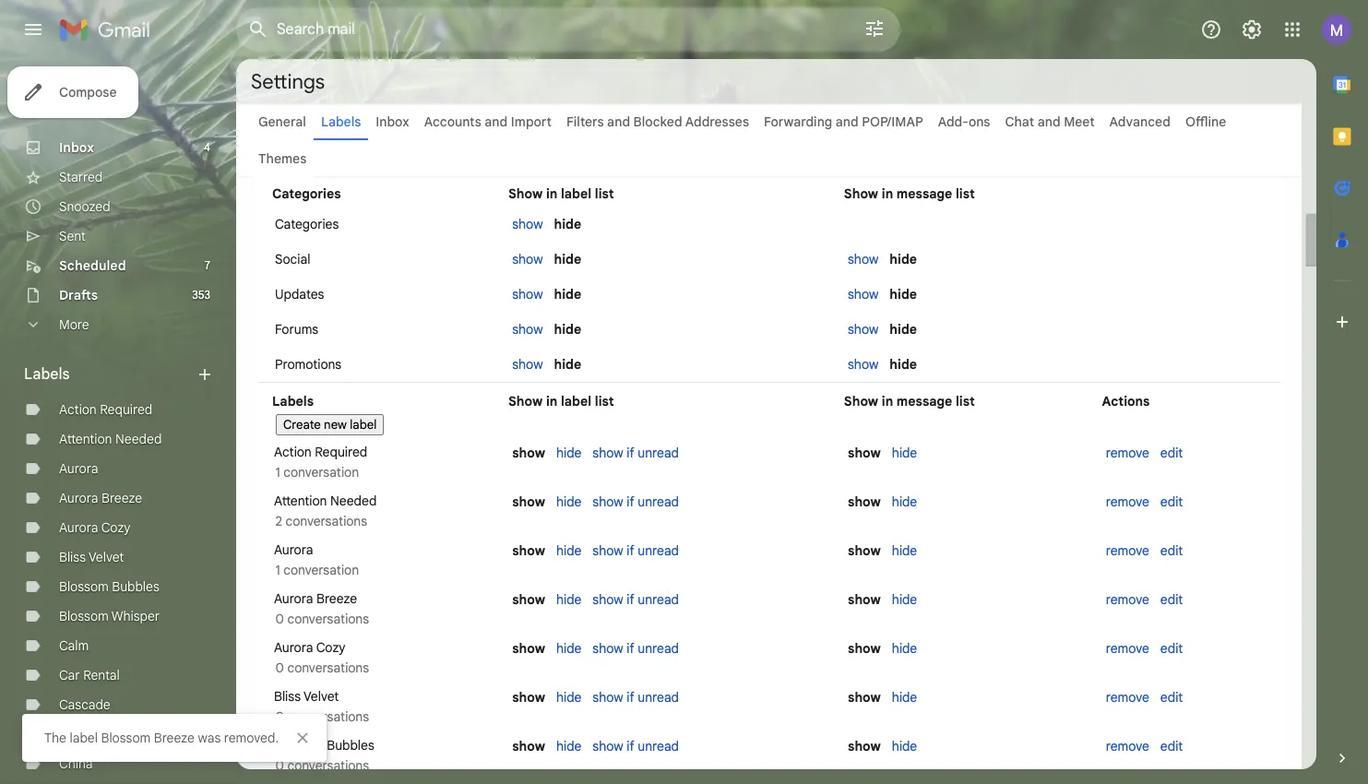 Task type: vqa. For each thing, say whether or not it's contained in the screenshot.
Show in message list to the bottom
yes



Task type: locate. For each thing, give the bounding box(es) containing it.
attention inside labels navigation
[[59, 431, 112, 447]]

show link
[[512, 216, 543, 232], [512, 251, 543, 268], [848, 251, 879, 268], [512, 286, 543, 303], [848, 286, 879, 303], [512, 321, 543, 338], [848, 321, 879, 338], [512, 356, 543, 373], [848, 356, 879, 373]]

0 horizontal spatial required
[[100, 401, 152, 418]]

bliss inside bliss velvet 0 conversations
[[274, 688, 301, 705]]

bubbles for blossom bubbles
[[112, 578, 159, 595]]

needed for attention needed 2 conversations
[[330, 493, 377, 509]]

inbox up starred
[[59, 139, 94, 156]]

6 remove link from the top
[[1106, 689, 1149, 706]]

action down create
[[274, 444, 312, 460]]

show if unread link for blossom bubbles 0 conversations
[[593, 738, 679, 755]]

1 show if unread from the top
[[593, 445, 679, 461]]

2 1 from the top
[[275, 562, 280, 578]]

1 horizontal spatial attention
[[274, 493, 327, 509]]

1 horizontal spatial required
[[315, 444, 367, 460]]

4 show if unread from the top
[[593, 591, 679, 608]]

1 edit link from the top
[[1160, 445, 1183, 461]]

labels for labels link
[[321, 113, 361, 130]]

car rental
[[59, 667, 120, 684]]

1 horizontal spatial inbox link
[[376, 113, 409, 130]]

3 unread from the top
[[638, 542, 679, 559]]

6 show if unread link from the top
[[593, 689, 679, 706]]

conversation up aurora breeze 0 conversations
[[284, 562, 359, 578]]

2 conversation from the top
[[284, 562, 359, 578]]

aurora breeze link
[[59, 490, 142, 507]]

velvet inside labels navigation
[[89, 549, 124, 566]]

needed down 'action required 1 conversation'
[[330, 493, 377, 509]]

5 if from the top
[[627, 640, 634, 657]]

0 horizontal spatial inbox link
[[59, 139, 94, 156]]

1 vertical spatial labels
[[24, 365, 70, 384]]

accounts and import
[[424, 113, 552, 130]]

labels navigation
[[0, 59, 236, 784]]

1 show in label list from the top
[[508, 185, 614, 202]]

show if unread link for aurora breeze 0 conversations
[[593, 591, 679, 608]]

aurora for aurora cozy
[[59, 519, 98, 536]]

needed inside labels navigation
[[115, 431, 162, 447]]

action required link
[[59, 401, 152, 418]]

1 vertical spatial bubbles
[[327, 737, 374, 754]]

1 1 from the top
[[275, 464, 280, 481]]

aurora inside aurora breeze 0 conversations
[[274, 590, 313, 607]]

2 vertical spatial breeze
[[154, 730, 195, 746]]

edit for aurora breeze 0 conversations
[[1160, 591, 1183, 608]]

aurora inside aurora cozy 0 conversations
[[274, 639, 313, 656]]

4 show if unread link from the top
[[593, 591, 679, 608]]

remove link
[[1106, 445, 1149, 461], [1106, 494, 1149, 510], [1106, 542, 1149, 559], [1106, 591, 1149, 608], [1106, 640, 1149, 657], [1106, 689, 1149, 706], [1106, 738, 1149, 755]]

2 unread from the top
[[638, 494, 679, 510]]

1 edit from the top
[[1160, 445, 1183, 461]]

breeze up the aurora cozy link
[[101, 490, 142, 507]]

3 remove link from the top
[[1106, 542, 1149, 559]]

0 vertical spatial categories
[[272, 185, 341, 202]]

1 vertical spatial attention
[[274, 493, 327, 509]]

3 and from the left
[[836, 113, 859, 130]]

7 remove link from the top
[[1106, 738, 1149, 755]]

remove link for aurora 1 conversation
[[1106, 542, 1149, 559]]

aurora down the 'aurora 1 conversation' on the bottom of the page
[[274, 590, 313, 607]]

aurora
[[59, 460, 98, 477], [59, 490, 98, 507], [59, 519, 98, 536], [274, 542, 313, 558], [274, 590, 313, 607], [274, 639, 313, 656]]

forwarding and pop/imap link
[[764, 113, 923, 130]]

edit
[[1160, 445, 1183, 461], [1160, 494, 1183, 510], [1160, 542, 1183, 559], [1160, 591, 1183, 608], [1160, 640, 1183, 657], [1160, 689, 1183, 706], [1160, 738, 1183, 755]]

6 edit link from the top
[[1160, 689, 1183, 706]]

edit link for aurora 1 conversation
[[1160, 542, 1183, 559]]

7 edit link from the top
[[1160, 738, 1183, 755]]

action
[[59, 401, 97, 418], [274, 444, 312, 460]]

0 vertical spatial show in label list
[[508, 185, 614, 202]]

3 edit link from the top
[[1160, 542, 1183, 559]]

and left import
[[485, 113, 508, 130]]

bliss down the aurora cozy link
[[59, 549, 86, 566]]

bubbles for blossom bubbles 0 conversations
[[327, 737, 374, 754]]

5 show if unread link from the top
[[593, 640, 679, 657]]

bliss for bliss velvet 0 conversations
[[274, 688, 301, 705]]

2 remove link from the top
[[1106, 494, 1149, 510]]

meet
[[1064, 113, 1095, 130]]

1 inside 'action required 1 conversation'
[[275, 464, 280, 481]]

bliss down aurora cozy 0 conversations
[[274, 688, 301, 705]]

conversations up bliss velvet 0 conversations on the bottom of page
[[287, 660, 369, 676]]

cozy down aurora breeze 0 conversations
[[316, 639, 345, 656]]

car
[[59, 667, 80, 684]]

4
[[204, 140, 210, 154]]

0 vertical spatial bliss
[[59, 549, 86, 566]]

1 vertical spatial bliss
[[274, 688, 301, 705]]

conversations inside blossom bubbles 0 conversations
[[287, 757, 369, 774]]

remove for aurora 1 conversation
[[1106, 542, 1149, 559]]

1 vertical spatial required
[[315, 444, 367, 460]]

categories up social
[[275, 216, 339, 232]]

conversations down bliss velvet 0 conversations on the bottom of page
[[287, 757, 369, 774]]

0 inside blossom bubbles 0 conversations
[[275, 757, 284, 774]]

inbox link up starred
[[59, 139, 94, 156]]

aurora cozy 0 conversations
[[272, 639, 369, 676]]

cozy for aurora cozy 0 conversations
[[316, 639, 345, 656]]

0 vertical spatial breeze
[[101, 490, 142, 507]]

velvet down aurora cozy 0 conversations
[[304, 688, 339, 705]]

0 inside aurora breeze 0 conversations
[[275, 611, 284, 627]]

edit for blossom bubbles 0 conversations
[[1160, 738, 1183, 755]]

1 vertical spatial needed
[[330, 493, 377, 509]]

2 message from the top
[[897, 393, 952, 410]]

0 vertical spatial message
[[897, 185, 952, 202]]

conversations up the 'aurora 1 conversation' on the bottom of the page
[[286, 513, 367, 530]]

inbox link inside labels navigation
[[59, 139, 94, 156]]

breeze inside aurora breeze 0 conversations
[[316, 590, 357, 607]]

2 if from the top
[[627, 494, 634, 510]]

1 conversation from the top
[[284, 464, 359, 481]]

4 edit link from the top
[[1160, 591, 1183, 608]]

create new label button
[[276, 414, 384, 435]]

label inside create new label button
[[350, 417, 377, 433]]

0 down removed.
[[275, 757, 284, 774]]

aurora breeze 0 conversations
[[272, 590, 369, 627]]

starred link
[[59, 169, 103, 185]]

attention for attention needed
[[59, 431, 112, 447]]

0 horizontal spatial bliss
[[59, 549, 86, 566]]

cozy down aurora breeze
[[101, 519, 131, 536]]

conversations up blossom bubbles 0 conversations
[[287, 709, 369, 725]]

aurora 1 conversation
[[272, 542, 359, 578]]

3 remove from the top
[[1106, 542, 1149, 559]]

was
[[198, 730, 221, 746]]

1 down 2 at the left bottom
[[275, 562, 280, 578]]

attention up 2 at the left bottom
[[274, 493, 327, 509]]

conversations for needed
[[286, 513, 367, 530]]

3 show if unread link from the top
[[593, 542, 679, 559]]

and for accounts
[[485, 113, 508, 130]]

remove for bliss velvet 0 conversations
[[1106, 689, 1149, 706]]

0 vertical spatial needed
[[115, 431, 162, 447]]

show
[[508, 185, 543, 202], [844, 185, 878, 202], [508, 393, 543, 410], [844, 393, 878, 410]]

conversations inside aurora cozy 0 conversations
[[287, 660, 369, 676]]

required inside labels navigation
[[100, 401, 152, 418]]

3 if from the top
[[627, 542, 634, 559]]

0 vertical spatial cozy
[[101, 519, 131, 536]]

bubbles
[[112, 578, 159, 595], [327, 737, 374, 754]]

settings image
[[1241, 18, 1263, 41]]

None search field
[[236, 7, 900, 52]]

bubbles up whisper
[[112, 578, 159, 595]]

conversations inside attention needed 2 conversations
[[286, 513, 367, 530]]

bliss velvet link
[[59, 549, 124, 566]]

message for labels
[[897, 393, 952, 410]]

gmail image
[[59, 11, 160, 48]]

edit link for aurora cozy 0 conversations
[[1160, 640, 1183, 657]]

velvet for bliss velvet
[[89, 549, 124, 566]]

1 message from the top
[[897, 185, 952, 202]]

1 horizontal spatial bubbles
[[327, 737, 374, 754]]

0 vertical spatial 1
[[275, 464, 280, 481]]

in
[[546, 185, 558, 202], [882, 185, 893, 202], [546, 393, 558, 410], [882, 393, 893, 410]]

0 horizontal spatial breeze
[[101, 490, 142, 507]]

2 horizontal spatial labels
[[321, 113, 361, 130]]

1 vertical spatial inbox
[[59, 139, 94, 156]]

label inside the label blossom breeze was removed. alert
[[70, 730, 98, 746]]

5 show if unread from the top
[[593, 640, 679, 657]]

cozy
[[101, 519, 131, 536], [316, 639, 345, 656]]

0 horizontal spatial needed
[[115, 431, 162, 447]]

0 vertical spatial inbox link
[[376, 113, 409, 130]]

check-up
[[59, 726, 117, 743]]

advanced link
[[1110, 113, 1171, 130]]

and for chat
[[1038, 113, 1061, 130]]

7 edit from the top
[[1160, 738, 1183, 755]]

2 0 from the top
[[275, 660, 284, 676]]

chat and meet link
[[1005, 113, 1095, 130]]

general
[[258, 113, 306, 130]]

labels right general link
[[321, 113, 361, 130]]

conversations for velvet
[[287, 709, 369, 725]]

0 up bliss velvet 0 conversations on the bottom of page
[[275, 660, 284, 676]]

0 vertical spatial conversation
[[284, 464, 359, 481]]

4 0 from the top
[[275, 757, 284, 774]]

0 horizontal spatial cozy
[[101, 519, 131, 536]]

conversations for breeze
[[287, 611, 369, 627]]

1 vertical spatial 1
[[275, 562, 280, 578]]

4 if from the top
[[627, 591, 634, 608]]

blossom inside blossom bubbles 0 conversations
[[274, 737, 324, 754]]

0 inside bliss velvet 0 conversations
[[275, 709, 284, 725]]

breeze for aurora breeze
[[101, 490, 142, 507]]

5 edit link from the top
[[1160, 640, 1183, 657]]

breeze left was
[[154, 730, 195, 746]]

0 vertical spatial required
[[100, 401, 152, 418]]

labels up create
[[272, 393, 314, 410]]

support image
[[1200, 18, 1222, 41]]

tab list
[[1317, 59, 1368, 718]]

0 inside aurora cozy 0 conversations
[[275, 660, 284, 676]]

2 horizontal spatial breeze
[[316, 590, 357, 607]]

labels inside labels navigation
[[24, 365, 70, 384]]

4 remove link from the top
[[1106, 591, 1149, 608]]

if for aurora cozy 0 conversations
[[627, 640, 634, 657]]

2 edit link from the top
[[1160, 494, 1183, 510]]

0 for blossom bubbles 0 conversations
[[275, 757, 284, 774]]

scheduled
[[59, 257, 126, 274]]

filters
[[566, 113, 604, 130]]

hide
[[554, 216, 581, 232], [554, 251, 581, 268], [890, 251, 917, 268], [554, 286, 581, 303], [890, 286, 917, 303], [554, 321, 581, 338], [890, 321, 917, 338], [554, 356, 581, 373], [890, 356, 917, 373], [556, 445, 582, 461], [892, 445, 917, 461], [556, 494, 582, 510], [892, 494, 917, 510], [556, 542, 582, 559], [892, 542, 917, 559], [556, 591, 582, 608], [892, 591, 917, 608], [556, 640, 582, 657], [892, 640, 917, 657], [556, 689, 582, 706], [892, 689, 917, 706], [556, 738, 582, 755], [892, 738, 917, 755]]

general link
[[258, 113, 306, 130]]

7 if from the top
[[627, 738, 634, 755]]

0 up aurora cozy 0 conversations
[[275, 611, 284, 627]]

attention needed 2 conversations
[[272, 493, 377, 530]]

breeze
[[101, 490, 142, 507], [316, 590, 357, 607], [154, 730, 195, 746]]

0 vertical spatial bubbles
[[112, 578, 159, 595]]

inbox inside labels navigation
[[59, 139, 94, 156]]

6 if from the top
[[627, 689, 634, 706]]

1 and from the left
[[485, 113, 508, 130]]

6 edit from the top
[[1160, 689, 1183, 706]]

3 edit from the top
[[1160, 542, 1183, 559]]

inbox right labels link
[[376, 113, 409, 130]]

conversation up attention needed 2 conversations
[[284, 464, 359, 481]]

labels heading
[[24, 365, 196, 384]]

1 show in message list from the top
[[844, 185, 975, 202]]

show in message list for labels
[[844, 393, 975, 410]]

accounts
[[424, 113, 481, 130]]

velvet inside bliss velvet 0 conversations
[[304, 688, 339, 705]]

blossom bubbles link
[[59, 578, 159, 595]]

show if unread for action required 1 conversation
[[593, 445, 679, 461]]

4 unread from the top
[[638, 591, 679, 608]]

1 horizontal spatial bliss
[[274, 688, 301, 705]]

1 horizontal spatial action
[[274, 444, 312, 460]]

action inside labels navigation
[[59, 401, 97, 418]]

4 edit from the top
[[1160, 591, 1183, 608]]

5 unread from the top
[[638, 640, 679, 657]]

show if unread for aurora 1 conversation
[[593, 542, 679, 559]]

and right chat
[[1038, 113, 1061, 130]]

2 show in message list from the top
[[844, 393, 975, 410]]

3 0 from the top
[[275, 709, 284, 725]]

0 horizontal spatial attention
[[59, 431, 112, 447]]

5 remove from the top
[[1106, 640, 1149, 657]]

and
[[485, 113, 508, 130], [607, 113, 630, 130], [836, 113, 859, 130], [1038, 113, 1061, 130]]

unread
[[638, 445, 679, 461], [638, 494, 679, 510], [638, 542, 679, 559], [638, 591, 679, 608], [638, 640, 679, 657], [638, 689, 679, 706], [638, 738, 679, 755]]

conversations inside aurora breeze 0 conversations
[[287, 611, 369, 627]]

0 horizontal spatial velvet
[[89, 549, 124, 566]]

velvet for bliss velvet 0 conversations
[[304, 688, 339, 705]]

scheduled link
[[59, 257, 126, 274]]

offline
[[1185, 113, 1226, 130]]

advanced search options image
[[856, 10, 893, 47]]

1 vertical spatial conversation
[[284, 562, 359, 578]]

sent link
[[59, 228, 86, 244]]

and right filters
[[607, 113, 630, 130]]

action up attention needed
[[59, 401, 97, 418]]

1 vertical spatial show in message list
[[844, 393, 975, 410]]

labels
[[321, 113, 361, 130], [24, 365, 70, 384], [272, 393, 314, 410]]

1 vertical spatial action
[[274, 444, 312, 460]]

categories down "themes"
[[272, 185, 341, 202]]

2 remove from the top
[[1106, 494, 1149, 510]]

needed inside attention needed 2 conversations
[[330, 493, 377, 509]]

required inside 'action required 1 conversation'
[[315, 444, 367, 460]]

5 remove link from the top
[[1106, 640, 1149, 657]]

bliss inside labels navigation
[[59, 549, 86, 566]]

conversations inside bliss velvet 0 conversations
[[287, 709, 369, 725]]

labels down more
[[24, 365, 70, 384]]

blossom inside the label blossom breeze was removed. alert
[[101, 730, 151, 746]]

5 edit from the top
[[1160, 640, 1183, 657]]

attention up aurora link
[[59, 431, 112, 447]]

unread for aurora 1 conversation
[[638, 542, 679, 559]]

breeze down the 'aurora 1 conversation' on the bottom of the page
[[316, 590, 357, 607]]

1 horizontal spatial breeze
[[154, 730, 195, 746]]

show if unread for attention needed 2 conversations
[[593, 494, 679, 510]]

1 horizontal spatial inbox
[[376, 113, 409, 130]]

1 0 from the top
[[275, 611, 284, 627]]

show in label list
[[508, 185, 614, 202], [508, 393, 614, 410]]

aurora down 2 at the left bottom
[[274, 542, 313, 558]]

aurora inside the 'aurora 1 conversation'
[[274, 542, 313, 558]]

aurora up aurora breeze
[[59, 460, 98, 477]]

1 vertical spatial cozy
[[316, 639, 345, 656]]

4 and from the left
[[1038, 113, 1061, 130]]

cozy inside labels navigation
[[101, 519, 131, 536]]

aurora for aurora breeze
[[59, 490, 98, 507]]

bliss
[[59, 549, 86, 566], [274, 688, 301, 705]]

inbox link right labels link
[[376, 113, 409, 130]]

bubbles inside blossom bubbles 0 conversations
[[327, 737, 374, 754]]

and for filters
[[607, 113, 630, 130]]

action for action required
[[59, 401, 97, 418]]

bubbles down bliss velvet 0 conversations on the bottom of page
[[327, 737, 374, 754]]

0 horizontal spatial bubbles
[[112, 578, 159, 595]]

1 inside the 'aurora 1 conversation'
[[275, 562, 280, 578]]

1 vertical spatial message
[[897, 393, 952, 410]]

list
[[595, 185, 614, 202], [956, 185, 975, 202], [595, 393, 614, 410], [956, 393, 975, 410]]

bubbles inside labels navigation
[[112, 578, 159, 595]]

action inside 'action required 1 conversation'
[[274, 444, 312, 460]]

edit for aurora 1 conversation
[[1160, 542, 1183, 559]]

0 horizontal spatial inbox
[[59, 139, 94, 156]]

1 unread from the top
[[638, 445, 679, 461]]

conversation inside the 'aurora 1 conversation'
[[284, 562, 359, 578]]

4 remove from the top
[[1106, 591, 1149, 608]]

aurora up bliss velvet
[[59, 519, 98, 536]]

required up attention needed
[[100, 401, 152, 418]]

1 horizontal spatial needed
[[330, 493, 377, 509]]

2 show if unread link from the top
[[593, 494, 679, 510]]

show
[[512, 216, 543, 232], [512, 251, 543, 268], [848, 251, 879, 268], [512, 286, 543, 303], [848, 286, 879, 303], [512, 321, 543, 338], [848, 321, 879, 338], [512, 356, 543, 373], [848, 356, 879, 373], [512, 445, 545, 461], [593, 445, 623, 461], [848, 445, 881, 461], [512, 494, 545, 510], [593, 494, 623, 510], [848, 494, 881, 510], [512, 542, 545, 559], [593, 542, 623, 559], [848, 542, 881, 559], [512, 591, 545, 608], [593, 591, 623, 608], [848, 591, 881, 608], [512, 640, 545, 657], [593, 640, 623, 657], [848, 640, 881, 657], [512, 689, 545, 706], [593, 689, 623, 706], [848, 689, 881, 706], [512, 738, 545, 755], [593, 738, 623, 755], [848, 738, 881, 755]]

0 vertical spatial show in message list
[[844, 185, 975, 202]]

edit link for aurora breeze 0 conversations
[[1160, 591, 1183, 608]]

cozy inside aurora cozy 0 conversations
[[316, 639, 345, 656]]

1 show if unread link from the top
[[593, 445, 679, 461]]

aurora down aurora breeze 0 conversations
[[274, 639, 313, 656]]

6 remove from the top
[[1106, 689, 1149, 706]]

1 remove from the top
[[1106, 445, 1149, 461]]

the label blossom breeze was removed. alert
[[22, 42, 1339, 762]]

aurora down aurora link
[[59, 490, 98, 507]]

1 remove link from the top
[[1106, 445, 1149, 461]]

0 vertical spatial attention
[[59, 431, 112, 447]]

1 vertical spatial velvet
[[304, 688, 339, 705]]

action required 1 conversation
[[272, 444, 367, 481]]

conversations up aurora cozy 0 conversations
[[287, 611, 369, 627]]

show if unread
[[593, 445, 679, 461], [593, 494, 679, 510], [593, 542, 679, 559], [593, 591, 679, 608], [593, 640, 679, 657], [593, 689, 679, 706], [593, 738, 679, 755]]

needed
[[115, 431, 162, 447], [330, 493, 377, 509]]

edit link
[[1160, 445, 1183, 461], [1160, 494, 1183, 510], [1160, 542, 1183, 559], [1160, 591, 1183, 608], [1160, 640, 1183, 657], [1160, 689, 1183, 706], [1160, 738, 1183, 755]]

1 horizontal spatial velvet
[[304, 688, 339, 705]]

remove link for aurora cozy 0 conversations
[[1106, 640, 1149, 657]]

0 horizontal spatial labels
[[24, 365, 70, 384]]

needed for attention needed
[[115, 431, 162, 447]]

breeze inside labels navigation
[[101, 490, 142, 507]]

label
[[561, 185, 592, 202], [561, 393, 592, 410], [350, 417, 377, 433], [70, 730, 98, 746]]

required down "new"
[[315, 444, 367, 460]]

message for categories
[[897, 185, 952, 202]]

0 up removed.
[[275, 709, 284, 725]]

7 unread from the top
[[638, 738, 679, 755]]

remove
[[1106, 445, 1149, 461], [1106, 494, 1149, 510], [1106, 542, 1149, 559], [1106, 591, 1149, 608], [1106, 640, 1149, 657], [1106, 689, 1149, 706], [1106, 738, 1149, 755]]

blossom whisper link
[[59, 608, 160, 625]]

1 vertical spatial breeze
[[316, 590, 357, 607]]

actions
[[1102, 393, 1150, 410]]

1 vertical spatial show in label list
[[508, 393, 614, 410]]

show if unread link
[[593, 445, 679, 461], [593, 494, 679, 510], [593, 542, 679, 559], [593, 591, 679, 608], [593, 640, 679, 657], [593, 689, 679, 706], [593, 738, 679, 755]]

compose button
[[7, 66, 139, 118]]

0 horizontal spatial action
[[59, 401, 97, 418]]

2 edit from the top
[[1160, 494, 1183, 510]]

3 show if unread from the top
[[593, 542, 679, 559]]

removed.
[[224, 730, 279, 746]]

addresses
[[685, 113, 749, 130]]

2 vertical spatial labels
[[272, 393, 314, 410]]

snoozed link
[[59, 198, 110, 215]]

inbox link
[[376, 113, 409, 130], [59, 139, 94, 156]]

velvet
[[89, 549, 124, 566], [304, 688, 339, 705]]

remove for blossom bubbles 0 conversations
[[1106, 738, 1149, 755]]

1 horizontal spatial cozy
[[316, 639, 345, 656]]

7 show if unread from the top
[[593, 738, 679, 755]]

2 and from the left
[[607, 113, 630, 130]]

0 vertical spatial action
[[59, 401, 97, 418]]

message
[[897, 185, 952, 202], [897, 393, 952, 410]]

7 remove from the top
[[1106, 738, 1149, 755]]

attention inside attention needed 2 conversations
[[274, 493, 327, 509]]

and left 'pop/imap' at right top
[[836, 113, 859, 130]]

1 up 2 at the left bottom
[[275, 464, 280, 481]]

1 vertical spatial inbox link
[[59, 139, 94, 156]]

edit link for blossom bubbles 0 conversations
[[1160, 738, 1183, 755]]

whisper
[[111, 608, 160, 625]]

2 show if unread from the top
[[593, 494, 679, 510]]

0 vertical spatial labels
[[321, 113, 361, 130]]

6 unread from the top
[[638, 689, 679, 706]]

add-
[[938, 113, 969, 130]]

main menu image
[[22, 18, 44, 41]]

0 vertical spatial velvet
[[89, 549, 124, 566]]

6 show if unread from the top
[[593, 689, 679, 706]]

1 horizontal spatial labels
[[272, 393, 314, 410]]

7 show if unread link from the top
[[593, 738, 679, 755]]

2
[[275, 513, 282, 530]]

velvet up blossom bubbles link
[[89, 549, 124, 566]]

blossom whisper
[[59, 608, 160, 625]]

needed down action required
[[115, 431, 162, 447]]

if
[[627, 445, 634, 461], [627, 494, 634, 510], [627, 542, 634, 559], [627, 591, 634, 608], [627, 640, 634, 657], [627, 689, 634, 706], [627, 738, 634, 755]]

chat and meet
[[1005, 113, 1095, 130]]

drafts
[[59, 287, 98, 304]]

2 show in label list from the top
[[508, 393, 614, 410]]

1 if from the top
[[627, 445, 634, 461]]



Task type: describe. For each thing, give the bounding box(es) containing it.
rental
[[83, 667, 120, 684]]

unread for bliss velvet 0 conversations
[[638, 689, 679, 706]]

edit for action required 1 conversation
[[1160, 445, 1183, 461]]

advanced
[[1110, 113, 1171, 130]]

edit for aurora cozy 0 conversations
[[1160, 640, 1183, 657]]

show if unread link for aurora cozy 0 conversations
[[593, 640, 679, 657]]

353
[[192, 288, 210, 302]]

remove for aurora breeze 0 conversations
[[1106, 591, 1149, 608]]

aurora cozy link
[[59, 519, 131, 536]]

blossom for blossom bubbles
[[59, 578, 109, 595]]

settings
[[251, 69, 325, 94]]

aurora for aurora 1 conversation
[[274, 542, 313, 558]]

if for blossom bubbles 0 conversations
[[627, 738, 634, 755]]

if for attention needed 2 conversations
[[627, 494, 634, 510]]

blossom for blossom bubbles 0 conversations
[[274, 737, 324, 754]]

snoozed
[[59, 198, 110, 215]]

remove link for bliss velvet 0 conversations
[[1106, 689, 1149, 706]]

starred
[[59, 169, 103, 185]]

show if unread for blossom bubbles 0 conversations
[[593, 738, 679, 755]]

remove for attention needed 2 conversations
[[1106, 494, 1149, 510]]

if for action required 1 conversation
[[627, 445, 634, 461]]

remove link for action required 1 conversation
[[1106, 445, 1149, 461]]

search mail image
[[242, 13, 275, 46]]

attention for attention needed 2 conversations
[[274, 493, 327, 509]]

more button
[[0, 310, 221, 340]]

show if unread link for bliss velvet 0 conversations
[[593, 689, 679, 706]]

attention needed
[[59, 431, 162, 447]]

labels for labels heading
[[24, 365, 70, 384]]

bliss for bliss velvet
[[59, 549, 86, 566]]

7
[[205, 258, 210, 272]]

aurora cozy
[[59, 519, 131, 536]]

conversations for bubbles
[[287, 757, 369, 774]]

conversation inside 'action required 1 conversation'
[[284, 464, 359, 481]]

show if unread for aurora breeze 0 conversations
[[593, 591, 679, 608]]

themes link
[[258, 150, 307, 167]]

show if unread link for attention needed 2 conversations
[[593, 494, 679, 510]]

drafts link
[[59, 287, 98, 304]]

unread for action required 1 conversation
[[638, 445, 679, 461]]

unread for aurora cozy 0 conversations
[[638, 640, 679, 657]]

aurora link
[[59, 460, 98, 477]]

calm
[[59, 638, 89, 654]]

edit link for bliss velvet 0 conversations
[[1160, 689, 1183, 706]]

and for forwarding
[[836, 113, 859, 130]]

edit for bliss velvet 0 conversations
[[1160, 689, 1183, 706]]

labels link
[[321, 113, 361, 130]]

forwarding and pop/imap
[[764, 113, 923, 130]]

check-up link
[[59, 726, 117, 743]]

up
[[102, 726, 117, 743]]

Search mail text field
[[277, 20, 812, 39]]

show if unread for bliss velvet 0 conversations
[[593, 689, 679, 706]]

the label blossom breeze was removed.
[[44, 730, 279, 746]]

0 for aurora cozy 0 conversations
[[275, 660, 284, 676]]

offline link
[[1185, 113, 1226, 130]]

conversations for cozy
[[287, 660, 369, 676]]

if for aurora 1 conversation
[[627, 542, 634, 559]]

sent
[[59, 228, 86, 244]]

forwarding
[[764, 113, 832, 130]]

show if unread for aurora cozy 0 conversations
[[593, 640, 679, 657]]

blossom bubbles 0 conversations
[[272, 737, 374, 774]]

china
[[59, 756, 93, 772]]

cascade
[[59, 697, 110, 713]]

edit for attention needed 2 conversations
[[1160, 494, 1183, 510]]

aurora for aurora breeze 0 conversations
[[274, 590, 313, 607]]

action for action required 1 conversation
[[274, 444, 312, 460]]

chat
[[1005, 113, 1034, 130]]

social
[[275, 251, 310, 268]]

add-ons
[[938, 113, 990, 130]]

show if unread link for action required 1 conversation
[[593, 445, 679, 461]]

breeze inside alert
[[154, 730, 195, 746]]

show in label list for categories
[[508, 185, 614, 202]]

0 for aurora breeze 0 conversations
[[275, 611, 284, 627]]

if for bliss velvet 0 conversations
[[627, 689, 634, 706]]

action required
[[59, 401, 152, 418]]

show in label list for labels
[[508, 393, 614, 410]]

promotions
[[275, 356, 342, 373]]

add-ons link
[[938, 113, 990, 130]]

the
[[44, 730, 66, 746]]

0 vertical spatial inbox
[[376, 113, 409, 130]]

if for aurora breeze 0 conversations
[[627, 591, 634, 608]]

ons
[[969, 113, 990, 130]]

blossom bubbles
[[59, 578, 159, 595]]

blocked
[[633, 113, 682, 130]]

show in message list for categories
[[844, 185, 975, 202]]

create
[[283, 417, 321, 433]]

import
[[511, 113, 552, 130]]

calm link
[[59, 638, 89, 654]]

cascade link
[[59, 697, 110, 713]]

aurora for aurora
[[59, 460, 98, 477]]

unread for attention needed 2 conversations
[[638, 494, 679, 510]]

themes
[[258, 150, 307, 167]]

attention needed link
[[59, 431, 162, 447]]

pop/imap
[[862, 113, 923, 130]]

edit link for action required 1 conversation
[[1160, 445, 1183, 461]]

unread for aurora breeze 0 conversations
[[638, 591, 679, 608]]

remove link for blossom bubbles 0 conversations
[[1106, 738, 1149, 755]]

required for action required
[[100, 401, 152, 418]]

aurora breeze
[[59, 490, 142, 507]]

required for action required 1 conversation
[[315, 444, 367, 460]]

remove link for attention needed 2 conversations
[[1106, 494, 1149, 510]]

new
[[324, 417, 347, 433]]

breeze for aurora breeze 0 conversations
[[316, 590, 357, 607]]

filters and blocked addresses
[[566, 113, 749, 130]]

aurora for aurora cozy 0 conversations
[[274, 639, 313, 656]]

more
[[59, 316, 89, 333]]

filters and blocked addresses link
[[566, 113, 749, 130]]

accounts and import link
[[424, 113, 552, 130]]

check-
[[59, 726, 102, 743]]

0 for bliss velvet 0 conversations
[[275, 709, 284, 725]]

compose
[[59, 84, 117, 101]]

remove for action required 1 conversation
[[1106, 445, 1149, 461]]

cozy for aurora cozy
[[101, 519, 131, 536]]

remove link for aurora breeze 0 conversations
[[1106, 591, 1149, 608]]

bliss velvet 0 conversations
[[272, 688, 369, 725]]

1 vertical spatial categories
[[275, 216, 339, 232]]

blossom for blossom whisper
[[59, 608, 109, 625]]

forums
[[275, 321, 318, 338]]

edit link for attention needed 2 conversations
[[1160, 494, 1183, 510]]

car rental link
[[59, 667, 120, 684]]

bliss velvet
[[59, 549, 124, 566]]

remove for aurora cozy 0 conversations
[[1106, 640, 1149, 657]]

show if unread link for aurora 1 conversation
[[593, 542, 679, 559]]

create new label
[[283, 417, 377, 433]]

china link
[[59, 756, 93, 772]]

updates
[[275, 286, 324, 303]]

unread for blossom bubbles 0 conversations
[[638, 738, 679, 755]]



